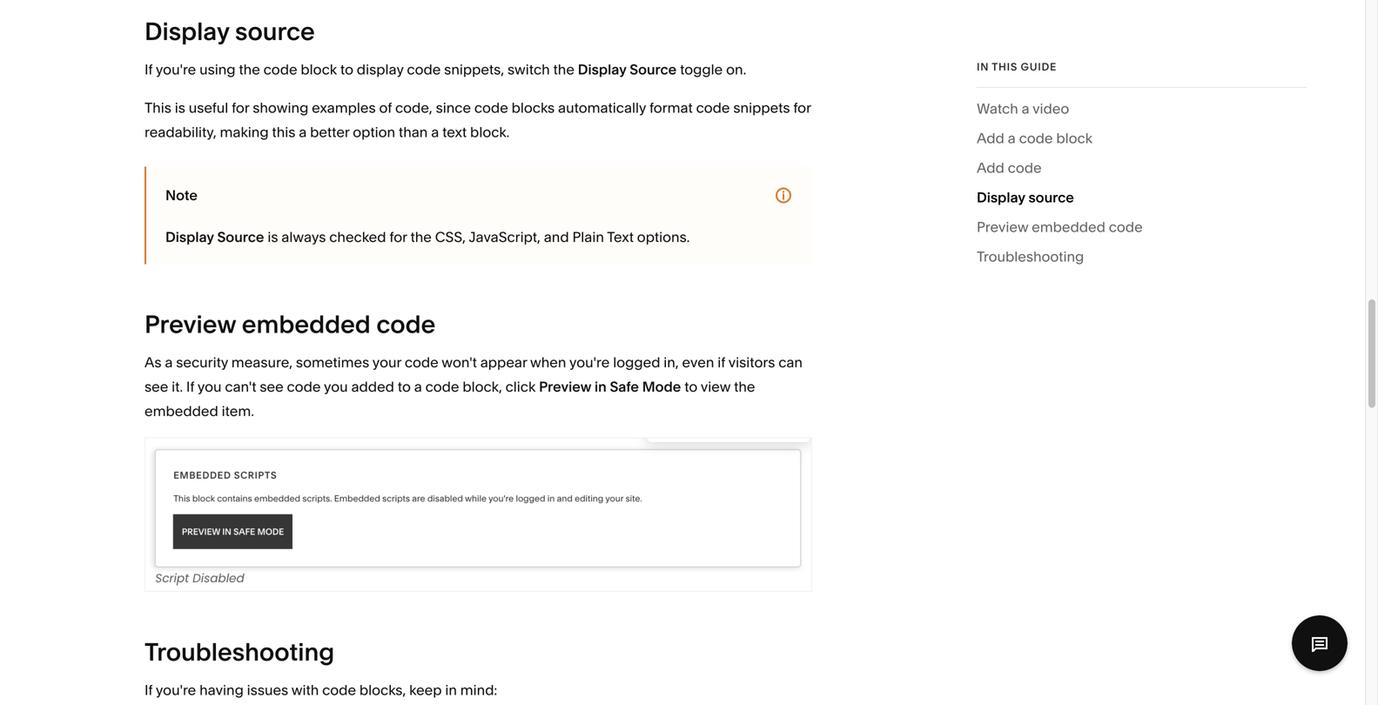 Task type: describe. For each thing, give the bounding box(es) containing it.
safe
[[610, 378, 639, 395]]

display
[[357, 61, 404, 78]]

display source is always checked for the css, javascript, and plain text options.
[[165, 229, 690, 246]]

checked
[[329, 229, 386, 246]]

1 vertical spatial troubleshooting
[[145, 637, 335, 667]]

watch
[[977, 100, 1019, 117]]

can
[[779, 354, 803, 371]]

item.
[[222, 403, 254, 420]]

making
[[220, 124, 269, 141]]

if inside the "as a security measure, sometimes your code won't appear when you're logged in, even if visitors can see it. if you can't see code you added to a code block, click"
[[186, 378, 194, 395]]

1 horizontal spatial this
[[992, 61, 1018, 73]]

even
[[682, 354, 714, 371]]

1 vertical spatial source
[[217, 229, 264, 246]]

the right using
[[239, 61, 260, 78]]

logged
[[613, 354, 660, 371]]

in,
[[664, 354, 679, 371]]

this is useful for showing examples of code, since code blocks automatically format code snippets for readability, making this a better option than a text block.
[[145, 99, 811, 141]]

added
[[351, 378, 394, 395]]

to inside the "as a security measure, sometimes your code won't appear when you're logged in, even if visitors can see it. if you can't see code you added to a code block, click"
[[398, 378, 411, 395]]

a left video
[[1022, 100, 1030, 117]]

than
[[399, 124, 428, 141]]

1 horizontal spatial source
[[1029, 189, 1074, 206]]

always
[[282, 229, 326, 246]]

useful
[[189, 99, 228, 116]]

0 horizontal spatial in
[[445, 682, 457, 699]]

security
[[176, 354, 228, 371]]

this
[[145, 99, 171, 116]]

1 horizontal spatial troubleshooting
[[977, 248, 1084, 265]]

1 vertical spatial block
[[1057, 130, 1093, 147]]

a down 'watch a video' link
[[1008, 130, 1016, 147]]

preview embedded code link
[[977, 215, 1143, 245]]

option
[[353, 124, 395, 141]]

block,
[[463, 378, 502, 395]]

text
[[442, 124, 467, 141]]

switch
[[508, 61, 550, 78]]

code,
[[395, 99, 433, 116]]

snippets,
[[444, 61, 504, 78]]

0 vertical spatial preview embedded code
[[977, 219, 1143, 236]]

format
[[650, 99, 693, 116]]

the inside to view the embedded item.
[[734, 378, 755, 395]]

sometimes
[[296, 354, 369, 371]]

with
[[291, 682, 319, 699]]

2 horizontal spatial for
[[794, 99, 811, 116]]

when
[[530, 354, 566, 371]]

issues
[[247, 682, 288, 699]]

add a code block
[[977, 130, 1093, 147]]

1 horizontal spatial in
[[595, 378, 607, 395]]

you're for if you're using the code block to display code snippets, switch the display source toggle on.
[[156, 61, 196, 78]]

video
[[1033, 100, 1070, 117]]

display down add code link
[[977, 189, 1026, 206]]

1 horizontal spatial display source
[[977, 189, 1074, 206]]

javascript,
[[469, 229, 541, 246]]

text
[[607, 229, 634, 246]]

watch a video
[[977, 100, 1070, 117]]

it.
[[172, 378, 183, 395]]

if for if you're having issues with code blocks, keep in mind:
[[145, 682, 153, 699]]

a right added
[[414, 378, 422, 395]]

1 see from the left
[[145, 378, 168, 395]]

1 vertical spatial preview embedded code
[[145, 310, 436, 339]]

add for add a code block
[[977, 130, 1005, 147]]

won't
[[442, 354, 477, 371]]

2 see from the left
[[260, 378, 284, 395]]

options.
[[637, 229, 690, 246]]

1 vertical spatial preview
[[145, 310, 236, 339]]

css,
[[435, 229, 466, 246]]

a right as
[[165, 354, 173, 371]]

you're for if you're having issues with code blocks, keep in mind:
[[156, 682, 196, 699]]

guide
[[1021, 61, 1057, 73]]

toggle
[[680, 61, 723, 78]]

examples
[[312, 99, 376, 116]]

1 vertical spatial is
[[268, 229, 278, 246]]

if
[[718, 354, 726, 371]]

as a security measure, sometimes your code won't appear when you're logged in, even if visitors can see it. if you can't see code you added to a code block, click
[[145, 354, 803, 395]]

add for add code
[[977, 159, 1005, 176]]

mode
[[642, 378, 681, 395]]

0 horizontal spatial block
[[301, 61, 337, 78]]



Task type: locate. For each thing, give the bounding box(es) containing it.
preview down the 'display source' link
[[977, 219, 1029, 236]]

blocks,
[[360, 682, 406, 699]]

0 horizontal spatial troubleshooting
[[145, 637, 335, 667]]

display up using
[[145, 16, 229, 46]]

0 vertical spatial troubleshooting
[[977, 248, 1084, 265]]

see left it.
[[145, 378, 168, 395]]

0 vertical spatial source
[[630, 61, 677, 78]]

0 horizontal spatial you
[[198, 378, 222, 395]]

1 horizontal spatial preview
[[539, 378, 591, 395]]

watch a video link
[[977, 97, 1070, 126]]

1 horizontal spatial to
[[398, 378, 411, 395]]

for
[[232, 99, 249, 116], [794, 99, 811, 116], [390, 229, 407, 246]]

1 vertical spatial display source
[[977, 189, 1074, 206]]

0 vertical spatial this
[[992, 61, 1018, 73]]

1 vertical spatial source
[[1029, 189, 1074, 206]]

for right the "checked"
[[390, 229, 407, 246]]

display
[[145, 16, 229, 46], [578, 61, 627, 78], [977, 189, 1026, 206], [165, 229, 214, 246]]

1 horizontal spatial is
[[268, 229, 278, 246]]

this inside this is useful for showing examples of code, since code blocks automatically format code snippets for readability, making this a better option than a text block.
[[272, 124, 296, 141]]

2 vertical spatial if
[[145, 682, 153, 699]]

measure,
[[231, 354, 293, 371]]

of
[[379, 99, 392, 116]]

preview
[[977, 219, 1029, 236], [145, 310, 236, 339], [539, 378, 591, 395]]

display source
[[145, 16, 315, 46], [977, 189, 1074, 206]]

1 add from the top
[[977, 130, 1005, 147]]

2 vertical spatial preview
[[539, 378, 591, 395]]

0 vertical spatial in
[[595, 378, 607, 395]]

code
[[264, 61, 297, 78], [407, 61, 441, 78], [474, 99, 508, 116], [696, 99, 730, 116], [1019, 130, 1053, 147], [1008, 159, 1042, 176], [1109, 219, 1143, 236], [376, 310, 436, 339], [405, 354, 439, 371], [287, 378, 321, 395], [425, 378, 459, 395], [322, 682, 356, 699]]

a left the better on the top left of the page
[[299, 124, 307, 141]]

1 vertical spatial this
[[272, 124, 296, 141]]

click
[[506, 378, 536, 395]]

1 vertical spatial in
[[445, 682, 457, 699]]

you down the security
[[198, 378, 222, 395]]

1 horizontal spatial embedded
[[242, 310, 371, 339]]

you're inside the "as a security measure, sometimes your code won't appear when you're logged in, even if visitors can see it. if you can't see code you added to a code block, click"
[[569, 354, 610, 371]]

troubleshooting link
[[977, 245, 1084, 274]]

preview embedded code down the 'display source' link
[[977, 219, 1143, 236]]

1 vertical spatial if
[[186, 378, 194, 395]]

display source up using
[[145, 16, 315, 46]]

if right it.
[[186, 378, 194, 395]]

preview down the when
[[539, 378, 591, 395]]

better
[[310, 124, 350, 141]]

0 vertical spatial embedded
[[1032, 219, 1106, 236]]

0 vertical spatial block
[[301, 61, 337, 78]]

1 horizontal spatial block
[[1057, 130, 1093, 147]]

appear
[[480, 354, 527, 371]]

if left having
[[145, 682, 153, 699]]

block up examples
[[301, 61, 337, 78]]

this right in on the top of page
[[992, 61, 1018, 73]]

to down your
[[398, 378, 411, 395]]

0 vertical spatial you're
[[156, 61, 196, 78]]

the right switch
[[553, 61, 575, 78]]

see down measure,
[[260, 378, 284, 395]]

in this guide
[[977, 61, 1057, 73]]

add code link
[[977, 156, 1042, 185]]

blocks
[[512, 99, 555, 116]]

for right snippets
[[794, 99, 811, 116]]

is right this
[[175, 99, 185, 116]]

1 horizontal spatial for
[[390, 229, 407, 246]]

source left always
[[217, 229, 264, 246]]

note
[[165, 187, 198, 204]]

this down showing
[[272, 124, 296, 141]]

source
[[235, 16, 315, 46], [1029, 189, 1074, 206]]

embedded up 'troubleshooting' link
[[1032, 219, 1106, 236]]

readability,
[[145, 124, 217, 141]]

block.
[[470, 124, 510, 141]]

embedded up sometimes
[[242, 310, 371, 339]]

if up this
[[145, 61, 153, 78]]

0 horizontal spatial is
[[175, 99, 185, 116]]

0 vertical spatial add
[[977, 130, 1005, 147]]

and
[[544, 229, 569, 246]]

can't
[[225, 378, 256, 395]]

the down visitors
[[734, 378, 755, 395]]

mind:
[[460, 682, 497, 699]]

preview_in_safe_mode_button.png image
[[145, 438, 812, 592]]

add down watch
[[977, 130, 1005, 147]]

add up the 'display source' link
[[977, 159, 1005, 176]]

0 horizontal spatial preview embedded code
[[145, 310, 436, 339]]

you're up preview in safe mode
[[569, 354, 610, 371]]

to left view at the bottom right of the page
[[685, 378, 698, 395]]

preview embedded code
[[977, 219, 1143, 236], [145, 310, 436, 339]]

a left text
[[431, 124, 439, 141]]

embedded inside to view the embedded item.
[[145, 403, 218, 420]]

you're
[[156, 61, 196, 78], [569, 354, 610, 371], [156, 682, 196, 699]]

the
[[239, 61, 260, 78], [553, 61, 575, 78], [411, 229, 432, 246], [734, 378, 755, 395]]

showing
[[253, 99, 309, 116]]

2 you from the left
[[324, 378, 348, 395]]

in right "keep"
[[445, 682, 457, 699]]

is inside this is useful for showing examples of code, since code blocks automatically format code snippets for readability, making this a better option than a text block.
[[175, 99, 185, 116]]

if
[[145, 61, 153, 78], [186, 378, 194, 395], [145, 682, 153, 699]]

in
[[977, 61, 989, 73]]

1 you from the left
[[198, 378, 222, 395]]

for up making
[[232, 99, 249, 116]]

1 horizontal spatial you
[[324, 378, 348, 395]]

block down video
[[1057, 130, 1093, 147]]

1 vertical spatial embedded
[[242, 310, 371, 339]]

0 horizontal spatial preview
[[145, 310, 236, 339]]

2 horizontal spatial preview
[[977, 219, 1029, 236]]

2 add from the top
[[977, 159, 1005, 176]]

having
[[199, 682, 244, 699]]

see
[[145, 378, 168, 395], [260, 378, 284, 395]]

preview in safe mode
[[539, 378, 681, 395]]

source up format
[[630, 61, 677, 78]]

as
[[145, 354, 162, 371]]

2 horizontal spatial embedded
[[1032, 219, 1106, 236]]

preview up the security
[[145, 310, 236, 339]]

0 horizontal spatial this
[[272, 124, 296, 141]]

a
[[1022, 100, 1030, 117], [299, 124, 307, 141], [431, 124, 439, 141], [1008, 130, 1016, 147], [165, 354, 173, 371], [414, 378, 422, 395]]

source
[[630, 61, 677, 78], [217, 229, 264, 246]]

view
[[701, 378, 731, 395]]

1 horizontal spatial preview embedded code
[[977, 219, 1143, 236]]

if you're using the code block to display code snippets, switch the display source toggle on.
[[145, 61, 746, 78]]

preview embedded code up measure,
[[145, 310, 436, 339]]

2 horizontal spatial to
[[685, 378, 698, 395]]

0 horizontal spatial source
[[235, 16, 315, 46]]

in left safe
[[595, 378, 607, 395]]

is
[[175, 99, 185, 116], [268, 229, 278, 246]]

plain
[[572, 229, 604, 246]]

0 horizontal spatial embedded
[[145, 403, 218, 420]]

you're left using
[[156, 61, 196, 78]]

is left always
[[268, 229, 278, 246]]

2 vertical spatial embedded
[[145, 403, 218, 420]]

source up using
[[235, 16, 315, 46]]

to inside to view the embedded item.
[[685, 378, 698, 395]]

since
[[436, 99, 471, 116]]

add a code block link
[[977, 126, 1093, 156]]

0 vertical spatial source
[[235, 16, 315, 46]]

display source link
[[977, 185, 1074, 215]]

1 vertical spatial you're
[[569, 354, 610, 371]]

0 horizontal spatial to
[[340, 61, 354, 78]]

0 vertical spatial display source
[[145, 16, 315, 46]]

automatically
[[558, 99, 646, 116]]

in
[[595, 378, 607, 395], [445, 682, 457, 699]]

troubleshooting down preview embedded code link
[[977, 248, 1084, 265]]

0 horizontal spatial see
[[145, 378, 168, 395]]

troubleshooting
[[977, 248, 1084, 265], [145, 637, 335, 667]]

to left display
[[340, 61, 354, 78]]

you
[[198, 378, 222, 395], [324, 378, 348, 395]]

using
[[199, 61, 236, 78]]

source up preview embedded code link
[[1029, 189, 1074, 206]]

the left the css,
[[411, 229, 432, 246]]

embedded
[[1032, 219, 1106, 236], [242, 310, 371, 339], [145, 403, 218, 420]]

you're left having
[[156, 682, 196, 699]]

if for if you're using the code block to display code snippets, switch the display source toggle on.
[[145, 61, 153, 78]]

0 vertical spatial preview
[[977, 219, 1029, 236]]

0 vertical spatial is
[[175, 99, 185, 116]]

embedded down it.
[[145, 403, 218, 420]]

visitors
[[729, 354, 775, 371]]

snippets
[[733, 99, 790, 116]]

display up automatically
[[578, 61, 627, 78]]

1 vertical spatial add
[[977, 159, 1005, 176]]

1 horizontal spatial source
[[630, 61, 677, 78]]

troubleshooting up having
[[145, 637, 335, 667]]

0 horizontal spatial for
[[232, 99, 249, 116]]

0 horizontal spatial display source
[[145, 16, 315, 46]]

display down note
[[165, 229, 214, 246]]

to view the embedded item.
[[145, 378, 755, 420]]

if you're having issues with code blocks, keep in mind:
[[145, 682, 497, 699]]

add code
[[977, 159, 1042, 176]]

on.
[[726, 61, 746, 78]]

1 horizontal spatial see
[[260, 378, 284, 395]]

0 vertical spatial if
[[145, 61, 153, 78]]

to
[[340, 61, 354, 78], [398, 378, 411, 395], [685, 378, 698, 395]]

display source down add code link
[[977, 189, 1074, 206]]

add
[[977, 130, 1005, 147], [977, 159, 1005, 176]]

2 vertical spatial you're
[[156, 682, 196, 699]]

0 horizontal spatial source
[[217, 229, 264, 246]]

keep
[[409, 682, 442, 699]]

your
[[372, 354, 401, 371]]

you down sometimes
[[324, 378, 348, 395]]



Task type: vqa. For each thing, say whether or not it's contained in the screenshot.
Embedded in To View The Embedded Item.
yes



